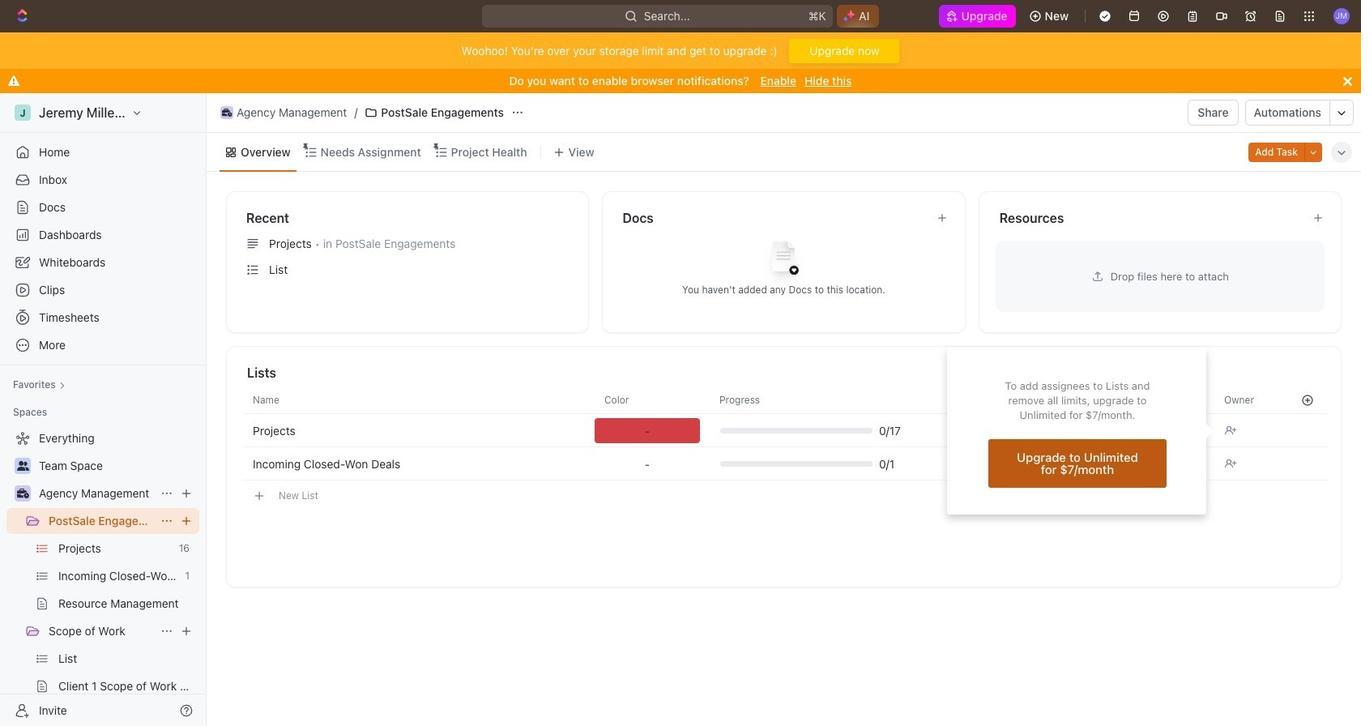 Task type: vqa. For each thing, say whether or not it's contained in the screenshot.
the calendar "Link"
no



Task type: describe. For each thing, give the bounding box(es) containing it.
no most used docs image
[[752, 228, 817, 293]]

business time image
[[17, 489, 29, 499]]

jeremy miller's workspace, , element
[[15, 105, 31, 121]]

business time image
[[222, 109, 232, 117]]



Task type: locate. For each thing, give the bounding box(es) containing it.
tree inside sidebar navigation
[[6, 426, 199, 726]]

1 vertical spatial dropdown menu image
[[645, 458, 650, 471]]

user group image
[[17, 461, 29, 471]]

sidebar navigation
[[0, 93, 210, 726]]

dropdown menu image
[[595, 418, 700, 443], [645, 458, 650, 471]]

0 vertical spatial dropdown menu image
[[595, 418, 700, 443]]

tree
[[6, 426, 199, 726]]



